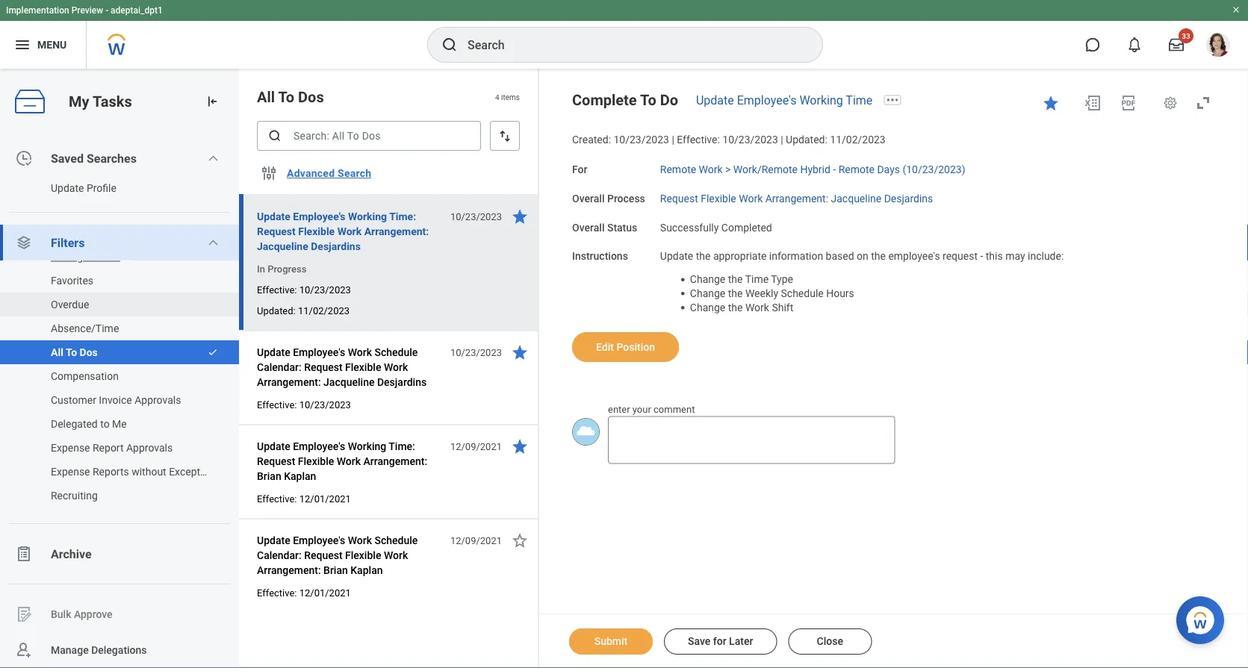 Task type: vqa. For each thing, say whether or not it's contained in the screenshot.
Update Employee's Work Schedule Calendar: Request Flexible Work Arrangement: Jacqueline Desjardins EFFECTIVE:
yes



Task type: locate. For each thing, give the bounding box(es) containing it.
2 list from the top
[[0, 245, 239, 532]]

manage
[[51, 251, 88, 263], [51, 644, 89, 657]]

search image inside menu banner
[[441, 36, 459, 54]]

profile
[[87, 182, 116, 194]]

0 horizontal spatial time
[[745, 273, 769, 286]]

advanced search
[[287, 167, 371, 179]]

kaplan inside update employee's work schedule calendar: request flexible work arrangement: brian kaplan
[[351, 564, 383, 577]]

effective: 10/23/2023
[[257, 284, 351, 295], [257, 399, 351, 410]]

- left this
[[980, 250, 983, 263]]

arrangement: inside update employee's working time: request flexible work arrangement: jacqueline desjardins
[[364, 225, 429, 238]]

time: inside update employee's working time: request flexible work arrangement: jacqueline desjardins
[[389, 210, 416, 223]]

1 12/09/2021 from the top
[[450, 441, 502, 452]]

all up compensation
[[51, 346, 63, 359]]

- right the preview
[[105, 5, 108, 16]]

list
[[0, 80, 239, 668], [0, 245, 239, 532]]

manage delegations
[[51, 644, 147, 657]]

request flexible work arrangement: jacqueline desjardins link
[[660, 189, 933, 205]]

0 vertical spatial desjardins
[[884, 192, 933, 205]]

working inside update employee's working time: request flexible work arrangement: brian kaplan
[[348, 440, 386, 453]]

manage filters
[[51, 251, 120, 263]]

status
[[607, 221, 637, 234]]

may
[[1005, 250, 1025, 263]]

notifications large image
[[1127, 37, 1142, 52]]

update inside update employee's working time: request flexible work arrangement: jacqueline desjardins
[[257, 210, 290, 223]]

schedule for update employee's work schedule calendar: request flexible work arrangement: brian kaplan
[[375, 534, 418, 547]]

0 horizontal spatial kaplan
[[284, 470, 316, 483]]

0 vertical spatial effective: 12/01/2021
[[257, 493, 351, 505]]

hours
[[826, 287, 854, 300]]

position
[[617, 341, 655, 353]]

-
[[105, 5, 108, 16], [833, 163, 836, 176], [980, 250, 983, 263]]

time inside "change the time type change the weekly schedule hours change the work shift"
[[745, 273, 769, 286]]

schedule inside update employee's work schedule calendar: request flexible work arrangement: jacqueline desjardins
[[375, 346, 418, 359]]

0 vertical spatial schedule
[[781, 287, 824, 300]]

1 vertical spatial updated:
[[257, 305, 296, 316]]

export to excel image
[[1084, 94, 1102, 112]]

overall for overall status
[[572, 221, 605, 234]]

manage down bulk
[[51, 644, 89, 657]]

dos inside button
[[80, 346, 98, 359]]

0 horizontal spatial to
[[66, 346, 77, 359]]

work
[[699, 163, 723, 176], [739, 192, 763, 205], [337, 225, 362, 238], [745, 301, 769, 314], [348, 346, 372, 359], [384, 361, 408, 373], [337, 455, 361, 468], [348, 534, 372, 547], [384, 549, 408, 562]]

1 vertical spatial expense
[[51, 466, 90, 478]]

gear image
[[1163, 96, 1178, 111]]

request inside 'request flexible work arrangement: jacqueline desjardins' link
[[660, 192, 698, 205]]

sort image
[[497, 128, 512, 143]]

report
[[93, 442, 124, 454]]

0 horizontal spatial updated:
[[257, 305, 296, 316]]

all inside item list 'element'
[[257, 88, 275, 106]]

1 vertical spatial -
[[833, 163, 836, 176]]

manage up favorites
[[51, 251, 88, 263]]

remote
[[660, 163, 696, 176], [839, 163, 875, 176]]

0 vertical spatial change
[[690, 273, 725, 286]]

based
[[826, 250, 854, 263]]

12/01/2021 down update employee's working time: request flexible work arrangement: brian kaplan
[[299, 493, 351, 505]]

0 vertical spatial star image
[[1042, 94, 1060, 112]]

1 vertical spatial all
[[51, 346, 63, 359]]

2 remote from the left
[[839, 163, 875, 176]]

to inside button
[[66, 346, 77, 359]]

1 calendar: from the top
[[257, 361, 302, 373]]

0 vertical spatial updated:
[[786, 134, 827, 146]]

1 horizontal spatial dos
[[298, 88, 324, 106]]

0 vertical spatial all
[[257, 88, 275, 106]]

1 vertical spatial jacqueline
[[257, 240, 308, 252]]

expense down delegated
[[51, 442, 90, 454]]

bulk
[[51, 608, 71, 621]]

1 horizontal spatial all
[[257, 88, 275, 106]]

1 vertical spatial time
[[745, 273, 769, 286]]

0 horizontal spatial desjardins
[[311, 240, 361, 252]]

0 horizontal spatial filters
[[51, 236, 85, 250]]

1 effective: 12/01/2021 from the top
[[257, 493, 351, 505]]

archive
[[51, 547, 92, 561]]

1 horizontal spatial search image
[[441, 36, 459, 54]]

calendar: for update employee's work schedule calendar: request flexible work arrangement: brian kaplan
[[257, 549, 302, 562]]

filters up manage filters
[[51, 236, 85, 250]]

2 effective: 12/01/2021 from the top
[[257, 587, 351, 599]]

flexible inside update employee's work schedule calendar: request flexible work arrangement: jacqueline desjardins
[[345, 361, 381, 373]]

update inside update employee's work schedule calendar: request flexible work arrangement: brian kaplan
[[257, 534, 290, 547]]

brian inside update employee's work schedule calendar: request flexible work arrangement: brian kaplan
[[323, 564, 348, 577]]

2 calendar: from the top
[[257, 549, 302, 562]]

jacqueline inside update employee's work schedule calendar: request flexible work arrangement: jacqueline desjardins
[[323, 376, 375, 388]]

1 horizontal spatial desjardins
[[377, 376, 427, 388]]

4 items
[[495, 92, 520, 101]]

2 overall from the top
[[572, 221, 605, 234]]

filters up favorites button
[[91, 251, 120, 263]]

2 vertical spatial star image
[[511, 532, 529, 550]]

kaplan inside update employee's working time: request flexible work arrangement: brian kaplan
[[284, 470, 316, 483]]

close
[[817, 636, 843, 648]]

implementation preview -   adeptai_dpt1
[[6, 5, 163, 16]]

2 horizontal spatial desjardins
[[884, 192, 933, 205]]

check image
[[208, 347, 218, 358]]

close environment banner image
[[1232, 5, 1241, 14]]

1 vertical spatial desjardins
[[311, 240, 361, 252]]

comment
[[654, 404, 695, 415]]

process
[[607, 192, 645, 205]]

update for update profile
[[51, 182, 84, 194]]

time: for update employee's working time: request flexible work arrangement: brian kaplan
[[389, 440, 415, 453]]

to up compensation
[[66, 346, 77, 359]]

search image
[[441, 36, 459, 54], [267, 128, 282, 143]]

1 vertical spatial star image
[[511, 344, 529, 362]]

filters inside button
[[91, 251, 120, 263]]

employee's inside update employee's working time: request flexible work arrangement: brian kaplan
[[293, 440, 345, 453]]

| down do
[[672, 134, 674, 146]]

edit
[[596, 341, 614, 353]]

the down successfully completed
[[696, 250, 711, 263]]

0 vertical spatial approvals
[[135, 394, 181, 406]]

1 vertical spatial change
[[690, 287, 725, 300]]

enter
[[608, 404, 630, 415]]

exceptions
[[169, 466, 220, 478]]

0 vertical spatial search image
[[441, 36, 459, 54]]

0 vertical spatial time
[[846, 93, 873, 107]]

0 horizontal spatial remote
[[660, 163, 696, 176]]

1 vertical spatial star image
[[511, 438, 529, 456]]

0 vertical spatial time:
[[389, 210, 416, 223]]

0 vertical spatial dos
[[298, 88, 324, 106]]

brian
[[257, 470, 281, 483], [323, 564, 348, 577]]

1 expense from the top
[[51, 442, 90, 454]]

2 star image from the top
[[511, 344, 529, 362]]

2 expense from the top
[[51, 466, 90, 478]]

enter your comment text field
[[608, 416, 895, 464]]

update employee's working time link
[[696, 93, 873, 107]]

overall down the for
[[572, 192, 605, 205]]

items
[[501, 92, 520, 101]]

saved searches button
[[0, 140, 239, 176]]

1 vertical spatial calendar:
[[257, 549, 302, 562]]

time: inside update employee's working time: request flexible work arrangement: brian kaplan
[[389, 440, 415, 453]]

customer invoice approvals button
[[0, 388, 224, 412]]

0 horizontal spatial |
[[672, 134, 674, 146]]

3 change from the top
[[690, 301, 725, 314]]

jacqueline
[[831, 192, 882, 205], [257, 240, 308, 252], [323, 376, 375, 388]]

arrangement:
[[765, 192, 828, 205], [364, 225, 429, 238], [257, 376, 321, 388], [363, 455, 427, 468], [257, 564, 321, 577]]

in progress
[[257, 263, 307, 274]]

0 horizontal spatial dos
[[80, 346, 98, 359]]

2 vertical spatial desjardins
[[377, 376, 427, 388]]

effective:
[[677, 134, 720, 146], [257, 284, 297, 295], [257, 399, 297, 410], [257, 493, 297, 505], [257, 587, 297, 599]]

0 vertical spatial expense
[[51, 442, 90, 454]]

2 12/01/2021 from the top
[[299, 587, 351, 599]]

0 vertical spatial 12/01/2021
[[299, 493, 351, 505]]

1 vertical spatial schedule
[[375, 346, 418, 359]]

1 12/01/2021 from the top
[[299, 493, 351, 505]]

0 vertical spatial working
[[799, 93, 843, 107]]

12/09/2021 for update employee's working time: request flexible work arrangement: brian kaplan
[[450, 441, 502, 452]]

action bar region
[[539, 614, 1248, 668]]

2 12/09/2021 from the top
[[450, 535, 502, 546]]

working inside update employee's working time: request flexible work arrangement: jacqueline desjardins
[[348, 210, 387, 223]]

update employee's working time: request flexible work arrangement: brian kaplan button
[[257, 438, 442, 485]]

33
[[1182, 31, 1190, 40]]

schedule for update employee's work schedule calendar: request flexible work arrangement: jacqueline desjardins
[[375, 346, 418, 359]]

1 vertical spatial kaplan
[[351, 564, 383, 577]]

profile logan mcneil image
[[1206, 33, 1230, 60]]

flexible
[[701, 192, 736, 205], [298, 225, 335, 238], [345, 361, 381, 373], [298, 455, 334, 468], [345, 549, 381, 562]]

time:
[[389, 210, 416, 223], [389, 440, 415, 453]]

save for later
[[688, 636, 753, 648]]

effective: 12/01/2021 down update employee's working time: request flexible work arrangement: brian kaplan
[[257, 493, 351, 505]]

effective: 10/23/2023 up updated: 11/02/2023 in the top left of the page
[[257, 284, 351, 295]]

update inside update employee's working time: request flexible work arrangement: brian kaplan
[[257, 440, 290, 453]]

working for update employee's working time: request flexible work arrangement: jacqueline desjardins
[[348, 210, 387, 223]]

work inside "change the time type change the weekly schedule hours change the work shift"
[[745, 301, 769, 314]]

request inside update employee's working time: request flexible work arrangement: jacqueline desjardins
[[257, 225, 296, 238]]

update for update employee's working time: request flexible work arrangement: brian kaplan
[[257, 440, 290, 453]]

employee's for update employee's work schedule calendar: request flexible work arrangement: brian kaplan
[[293, 534, 345, 547]]

remote left days
[[839, 163, 875, 176]]

all right 'transformation import' image
[[257, 88, 275, 106]]

reports
[[93, 466, 129, 478]]

overall up instructions
[[572, 221, 605, 234]]

1 vertical spatial filters
[[91, 251, 120, 263]]

1 vertical spatial 11/02/2023
[[298, 305, 350, 316]]

fullscreen image
[[1194, 94, 1212, 112]]

1 horizontal spatial all to dos
[[257, 88, 324, 106]]

1 vertical spatial overall
[[572, 221, 605, 234]]

to right 'transformation import' image
[[278, 88, 294, 106]]

successfully completed
[[660, 221, 772, 234]]

|
[[672, 134, 674, 146], [781, 134, 783, 146]]

0 horizontal spatial brian
[[257, 470, 281, 483]]

1 vertical spatial effective: 10/23/2023
[[257, 399, 351, 410]]

calendar: inside update employee's work schedule calendar: request flexible work arrangement: jacqueline desjardins
[[257, 361, 302, 373]]

jacqueline inside update employee's working time: request flexible work arrangement: jacqueline desjardins
[[257, 240, 308, 252]]

update employee's working time: request flexible work arrangement: jacqueline desjardins button
[[257, 208, 442, 255]]

0 vertical spatial calendar:
[[257, 361, 302, 373]]

employee's for update employee's working time
[[737, 93, 797, 107]]

0 vertical spatial 11/02/2023
[[830, 134, 886, 146]]

effective: 12/01/2021
[[257, 493, 351, 505], [257, 587, 351, 599]]

0 vertical spatial all to dos
[[257, 88, 324, 106]]

update employee's working time: request flexible work arrangement: brian kaplan
[[257, 440, 427, 483]]

1 remote from the left
[[660, 163, 696, 176]]

submit button
[[569, 629, 653, 655]]

1 horizontal spatial updated:
[[786, 134, 827, 146]]

manage delegations link
[[0, 633, 239, 668]]

0 vertical spatial 12/09/2021
[[450, 441, 502, 452]]

type
[[771, 273, 793, 286]]

all to dos inside item list 'element'
[[257, 88, 324, 106]]

- right "hybrid"
[[833, 163, 836, 176]]

0 horizontal spatial all
[[51, 346, 63, 359]]

list containing saved searches
[[0, 80, 239, 668]]

1 vertical spatial brian
[[323, 564, 348, 577]]

1 horizontal spatial remote
[[839, 163, 875, 176]]

0 horizontal spatial search image
[[267, 128, 282, 143]]

desjardins inside update employee's work schedule calendar: request flexible work arrangement: jacqueline desjardins
[[377, 376, 427, 388]]

2 vertical spatial schedule
[[375, 534, 418, 547]]

remote left > on the right top of the page
[[660, 163, 696, 176]]

expense report approvals
[[51, 442, 173, 454]]

update
[[696, 93, 734, 107], [51, 182, 84, 194], [257, 210, 290, 223], [660, 250, 693, 263], [257, 346, 290, 359], [257, 440, 290, 453], [257, 534, 290, 547]]

1 horizontal spatial |
[[781, 134, 783, 146]]

approvals up without
[[126, 442, 173, 454]]

0 vertical spatial brian
[[257, 470, 281, 483]]

1 manage from the top
[[51, 251, 88, 263]]

manage inside button
[[51, 251, 88, 263]]

0 horizontal spatial 11/02/2023
[[298, 305, 350, 316]]

approvals right invoice
[[135, 394, 181, 406]]

overall status element
[[660, 212, 772, 235]]

flexible inside update employee's working time: request flexible work arrangement: brian kaplan
[[298, 455, 334, 468]]

star image for update employee's work schedule calendar: request flexible work arrangement: jacqueline desjardins
[[511, 344, 529, 362]]

| up work/remote
[[781, 134, 783, 146]]

1 horizontal spatial kaplan
[[351, 564, 383, 577]]

0 vertical spatial manage
[[51, 251, 88, 263]]

1 vertical spatial time:
[[389, 440, 415, 453]]

working for update employee's working time
[[799, 93, 843, 107]]

edit position button
[[572, 332, 679, 362]]

0 vertical spatial effective: 10/23/2023
[[257, 284, 351, 295]]

1 overall from the top
[[572, 192, 605, 205]]

updated: down in progress
[[257, 305, 296, 316]]

0 horizontal spatial jacqueline
[[257, 240, 308, 252]]

1 vertical spatial all to dos
[[51, 346, 98, 359]]

time: for update employee's working time: request flexible work arrangement: jacqueline desjardins
[[389, 210, 416, 223]]

updated:
[[786, 134, 827, 146], [257, 305, 296, 316]]

star image for update employee's work schedule calendar: request flexible work arrangement: brian kaplan
[[511, 532, 529, 550]]

update inside update employee's work schedule calendar: request flexible work arrangement: jacqueline desjardins
[[257, 346, 290, 359]]

0 vertical spatial overall
[[572, 192, 605, 205]]

(10/23/2023)
[[903, 163, 965, 176]]

menu banner
[[0, 0, 1248, 69]]

change the time type change the weekly schedule hours change the work shift
[[690, 273, 854, 314]]

update inside list
[[51, 182, 84, 194]]

1 star image from the top
[[511, 208, 529, 226]]

arrangement: inside update employee's work schedule calendar: request flexible work arrangement: brian kaplan
[[257, 564, 321, 577]]

0 vertical spatial star image
[[511, 208, 529, 226]]

0 horizontal spatial -
[[105, 5, 108, 16]]

calendar: inside update employee's work schedule calendar: request flexible work arrangement: brian kaplan
[[257, 549, 302, 562]]

dos
[[298, 88, 324, 106], [80, 346, 98, 359]]

manage filters button
[[0, 245, 224, 269]]

0 vertical spatial kaplan
[[284, 470, 316, 483]]

employee's inside update employee's work schedule calendar: request flexible work arrangement: jacqueline desjardins
[[293, 346, 345, 359]]

expense up recruiting
[[51, 466, 90, 478]]

0 vertical spatial filters
[[51, 236, 85, 250]]

2 vertical spatial change
[[690, 301, 725, 314]]

information
[[769, 250, 823, 263]]

star image
[[1042, 94, 1060, 112], [511, 438, 529, 456], [511, 532, 529, 550]]

star image for update employee's working time: request flexible work arrangement: jacqueline desjardins
[[511, 208, 529, 226]]

Search: All To Dos text field
[[257, 121, 481, 151]]

employee's inside update employee's working time: request flexible work arrangement: jacqueline desjardins
[[293, 210, 345, 223]]

employee's inside update employee's work schedule calendar: request flexible work arrangement: brian kaplan
[[293, 534, 345, 547]]

dos up the 'search: all to dos' text field
[[298, 88, 324, 106]]

0 vertical spatial -
[[105, 5, 108, 16]]

updated: up remote work > work/remote hybrid - remote days (10/23/2023) link
[[786, 134, 827, 146]]

user plus image
[[15, 642, 33, 660]]

request flexible work arrangement: jacqueline desjardins
[[660, 192, 933, 205]]

11/02/2023 down progress
[[298, 305, 350, 316]]

effective: 10/23/2023 down update employee's work schedule calendar: request flexible work arrangement: jacqueline desjardins
[[257, 399, 351, 410]]

1 vertical spatial dos
[[80, 346, 98, 359]]

implementation
[[6, 5, 69, 16]]

0 vertical spatial jacqueline
[[831, 192, 882, 205]]

1 vertical spatial 12/01/2021
[[299, 587, 351, 599]]

1 horizontal spatial jacqueline
[[323, 376, 375, 388]]

star image
[[511, 208, 529, 226], [511, 344, 529, 362]]

approvals for customer invoice approvals
[[135, 394, 181, 406]]

1 list from the top
[[0, 80, 239, 668]]

1 vertical spatial effective: 12/01/2021
[[257, 587, 351, 599]]

dos down absence/time
[[80, 346, 98, 359]]

update profile
[[51, 182, 116, 194]]

1 vertical spatial 12/09/2021
[[450, 535, 502, 546]]

employee's
[[737, 93, 797, 107], [293, 210, 345, 223], [293, 346, 345, 359], [293, 440, 345, 453], [293, 534, 345, 547]]

update employee's working time
[[696, 93, 873, 107]]

bulk approve link
[[0, 597, 239, 633]]

2 vertical spatial -
[[980, 250, 983, 263]]

list containing manage filters
[[0, 245, 239, 532]]

saved searches
[[51, 151, 137, 165]]

your
[[632, 404, 651, 415]]

1 horizontal spatial -
[[833, 163, 836, 176]]

1 vertical spatial approvals
[[126, 442, 173, 454]]

all inside button
[[51, 346, 63, 359]]

12/09/2021
[[450, 441, 502, 452], [450, 535, 502, 546]]

update employee's work schedule calendar: request flexible work arrangement: jacqueline desjardins button
[[257, 344, 442, 391]]

0 horizontal spatial all to dos
[[51, 346, 98, 359]]

12/01/2021 down update employee's work schedule calendar: request flexible work arrangement: brian kaplan
[[299, 587, 351, 599]]

to left do
[[640, 91, 656, 109]]

1 horizontal spatial to
[[278, 88, 294, 106]]

customer invoice approvals
[[51, 394, 181, 406]]

1 vertical spatial working
[[348, 210, 387, 223]]

approve
[[74, 608, 113, 621]]

arrangement: inside update employee's work schedule calendar: request flexible work arrangement: jacqueline desjardins
[[257, 376, 321, 388]]

schedule inside update employee's work schedule calendar: request flexible work arrangement: brian kaplan
[[375, 534, 418, 547]]

1 horizontal spatial brian
[[323, 564, 348, 577]]

this
[[986, 250, 1003, 263]]

2 vertical spatial working
[[348, 440, 386, 453]]

update the appropriate information based on the employee's request - this may include:
[[660, 250, 1064, 263]]

favorites
[[51, 274, 93, 287]]

2 vertical spatial jacqueline
[[323, 376, 375, 388]]

calendar:
[[257, 361, 302, 373], [257, 549, 302, 562]]

dos inside item list 'element'
[[298, 88, 324, 106]]

effective: 12/01/2021 down update employee's work schedule calendar: request flexible work arrangement: brian kaplan
[[257, 587, 351, 599]]

2 manage from the top
[[51, 644, 89, 657]]

weekly
[[745, 287, 778, 300]]

1 vertical spatial manage
[[51, 644, 89, 657]]

1 vertical spatial search image
[[267, 128, 282, 143]]

manage for manage filters
[[51, 251, 88, 263]]

11/02/2023 up days
[[830, 134, 886, 146]]

1 horizontal spatial filters
[[91, 251, 120, 263]]



Task type: describe. For each thing, give the bounding box(es) containing it.
updated: 11/02/2023
[[257, 305, 350, 316]]

me
[[112, 418, 127, 430]]

the right on
[[871, 250, 886, 263]]

delegated to me
[[51, 418, 127, 430]]

effective: for update employee's working time: request flexible work arrangement: brian kaplan
[[257, 493, 297, 505]]

inbox large image
[[1169, 37, 1184, 52]]

days
[[877, 163, 900, 176]]

manage for manage delegations
[[51, 644, 89, 657]]

chevron down image
[[207, 237, 219, 249]]

filters button
[[0, 225, 239, 261]]

overall for overall process
[[572, 192, 605, 205]]

the left weekly on the right of the page
[[728, 287, 743, 300]]

expense report approvals button
[[0, 436, 224, 460]]

Search Workday  search field
[[468, 28, 792, 61]]

work inside 'request flexible work arrangement: jacqueline desjardins' link
[[739, 192, 763, 205]]

advanced search button
[[281, 158, 377, 188]]

star image for update employee's working time: request flexible work arrangement: brian kaplan
[[511, 438, 529, 456]]

arrangement: inside update employee's working time: request flexible work arrangement: brian kaplan
[[363, 455, 427, 468]]

delegated
[[51, 418, 98, 430]]

bulk approve
[[51, 608, 113, 621]]

menu button
[[0, 21, 86, 69]]

submit
[[594, 636, 628, 648]]

effective: for update employee's work schedule calendar: request flexible work arrangement: jacqueline desjardins
[[257, 399, 297, 410]]

4
[[495, 92, 499, 101]]

effective: 12/01/2021 for brian
[[257, 587, 351, 599]]

update for update employee's working time
[[696, 93, 734, 107]]

12/01/2021 for brian
[[299, 587, 351, 599]]

updated: inside item list 'element'
[[257, 305, 296, 316]]

adeptai_dpt1
[[111, 5, 163, 16]]

shift
[[772, 301, 793, 314]]

overall status
[[572, 221, 637, 234]]

complete
[[572, 91, 637, 109]]

without
[[132, 466, 166, 478]]

- inside menu banner
[[105, 5, 108, 16]]

complete to do
[[572, 91, 678, 109]]

work inside remote work > work/remote hybrid - remote days (10/23/2023) link
[[699, 163, 723, 176]]

1 change from the top
[[690, 273, 725, 286]]

update employee's work schedule calendar: request flexible work arrangement: brian kaplan button
[[257, 532, 442, 580]]

tasks
[[93, 93, 132, 110]]

save
[[688, 636, 711, 648]]

33 button
[[1160, 28, 1194, 61]]

desjardins inside 'request flexible work arrangement: jacqueline desjardins' link
[[884, 192, 933, 205]]

2 change from the top
[[690, 287, 725, 300]]

item list element
[[239, 69, 539, 668]]

flexible inside update employee's working time: request flexible work arrangement: jacqueline desjardins
[[298, 225, 335, 238]]

update for update the appropriate information based on the employee's request - this may include:
[[660, 250, 693, 263]]

to inside item list 'element'
[[278, 88, 294, 106]]

update for update employee's working time: request flexible work arrangement: jacqueline desjardins
[[257, 210, 290, 223]]

1 horizontal spatial 11/02/2023
[[830, 134, 886, 146]]

1 | from the left
[[672, 134, 674, 146]]

perspective image
[[15, 234, 33, 252]]

progress
[[267, 263, 307, 274]]

recruiting
[[51, 490, 98, 502]]

update for update employee's work schedule calendar: request flexible work arrangement: brian kaplan
[[257, 534, 290, 547]]

working for update employee's working time: request flexible work arrangement: brian kaplan
[[348, 440, 386, 453]]

my tasks element
[[0, 69, 239, 668]]

filters inside dropdown button
[[51, 236, 85, 250]]

hybrid
[[800, 163, 830, 176]]

my tasks
[[69, 93, 132, 110]]

flexible inside update employee's work schedule calendar: request flexible work arrangement: brian kaplan
[[345, 549, 381, 562]]

later
[[729, 636, 753, 648]]

all to dos button
[[0, 341, 200, 364]]

created: 10/23/2023 | effective: 10/23/2023 | updated: 11/02/2023
[[572, 134, 886, 146]]

my
[[69, 93, 89, 110]]

effective: for update employee's work schedule calendar: request flexible work arrangement: brian kaplan
[[257, 587, 297, 599]]

expense reports without exceptions
[[51, 466, 220, 478]]

1 effective: 10/23/2023 from the top
[[257, 284, 351, 295]]

request inside update employee's work schedule calendar: request flexible work arrangement: brian kaplan
[[304, 549, 343, 562]]

effective: 12/01/2021 for kaplan
[[257, 493, 351, 505]]

include:
[[1028, 250, 1064, 263]]

advanced
[[287, 167, 335, 179]]

remote work > work/remote hybrid - remote days (10/23/2023)
[[660, 163, 965, 176]]

clipboard image
[[15, 545, 33, 563]]

update employee's working time: request flexible work arrangement: jacqueline desjardins
[[257, 210, 429, 252]]

absence/time
[[51, 322, 119, 335]]

successfully
[[660, 221, 719, 234]]

update for update employee's work schedule calendar: request flexible work arrangement: jacqueline desjardins
[[257, 346, 290, 359]]

12/09/2021 for update employee's work schedule calendar: request flexible work arrangement: brian kaplan
[[450, 535, 502, 546]]

update employee's work schedule calendar: request flexible work arrangement: jacqueline desjardins
[[257, 346, 427, 388]]

expense for expense report approvals
[[51, 442, 90, 454]]

archive button
[[0, 536, 239, 572]]

work inside update employee's working time: request flexible work arrangement: brian kaplan
[[337, 455, 361, 468]]

saved
[[51, 151, 84, 165]]

brian inside update employee's working time: request flexible work arrangement: brian kaplan
[[257, 470, 281, 483]]

justify image
[[13, 36, 31, 54]]

view printable version (pdf) image
[[1120, 94, 1138, 112]]

2 horizontal spatial jacqueline
[[831, 192, 882, 205]]

employee's
[[888, 250, 940, 263]]

approvals for expense report approvals
[[126, 442, 173, 454]]

configure image
[[260, 164, 278, 182]]

enter your comment
[[608, 404, 695, 415]]

all to dos inside button
[[51, 346, 98, 359]]

1 horizontal spatial time
[[846, 93, 873, 107]]

2 horizontal spatial to
[[640, 91, 656, 109]]

12/01/2021 for kaplan
[[299, 493, 351, 505]]

completed
[[721, 221, 772, 234]]

expense reports without exceptions button
[[0, 460, 224, 484]]

delegated to me button
[[0, 412, 224, 436]]

2 | from the left
[[781, 134, 783, 146]]

save for later button
[[664, 629, 777, 655]]

calendar: for update employee's work schedule calendar: request flexible work arrangement: jacqueline desjardins
[[257, 361, 302, 373]]

overdue
[[51, 298, 89, 311]]

desjardins inside update employee's working time: request flexible work arrangement: jacqueline desjardins
[[311, 240, 361, 252]]

compensation
[[51, 370, 119, 382]]

delegations
[[91, 644, 147, 657]]

schedule inside "change the time type change the weekly schedule hours change the work shift"
[[781, 287, 824, 300]]

employee's for update employee's working time: request flexible work arrangement: brian kaplan
[[293, 440, 345, 453]]

search image inside item list 'element'
[[267, 128, 282, 143]]

2 effective: 10/23/2023 from the top
[[257, 399, 351, 410]]

transformation import image
[[205, 94, 220, 109]]

searches
[[87, 151, 137, 165]]

chevron down image
[[207, 152, 219, 164]]

the down appropriate
[[728, 273, 743, 286]]

employee's for update employee's work schedule calendar: request flexible work arrangement: jacqueline desjardins
[[293, 346, 345, 359]]

employee's for update employee's working time: request flexible work arrangement: jacqueline desjardins
[[293, 210, 345, 223]]

update employee's work schedule calendar: request flexible work arrangement: brian kaplan
[[257, 534, 418, 577]]

created:
[[572, 134, 611, 146]]

menu
[[37, 39, 67, 51]]

overdue button
[[0, 293, 224, 317]]

search
[[338, 167, 371, 179]]

in
[[257, 263, 265, 274]]

rename image
[[15, 606, 33, 624]]

do
[[660, 91, 678, 109]]

work inside update employee's working time: request flexible work arrangement: jacqueline desjardins
[[337, 225, 362, 238]]

request inside update employee's work schedule calendar: request flexible work arrangement: jacqueline desjardins
[[304, 361, 343, 373]]

to
[[100, 418, 110, 430]]

the left shift
[[728, 301, 743, 314]]

2 horizontal spatial -
[[980, 250, 983, 263]]

clock check image
[[15, 149, 33, 167]]

11/02/2023 inside item list 'element'
[[298, 305, 350, 316]]

request inside update employee's working time: request flexible work arrangement: brian kaplan
[[257, 455, 295, 468]]

expense for expense reports without exceptions
[[51, 466, 90, 478]]

absence/time button
[[0, 317, 224, 341]]

close button
[[788, 629, 872, 655]]

edit position
[[596, 341, 655, 353]]

preview
[[71, 5, 103, 16]]



